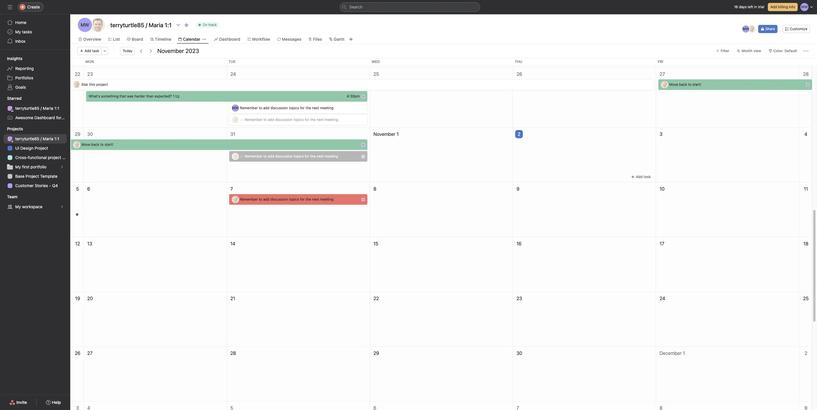 Task type: locate. For each thing, give the bounding box(es) containing it.
1 horizontal spatial 1
[[397, 132, 399, 137]]

project right new
[[72, 115, 85, 120]]

awesome
[[15, 115, 33, 120]]

wed
[[372, 59, 380, 64]]

1 horizontal spatial 16
[[735, 5, 739, 9]]

1 horizontal spatial add task
[[636, 175, 651, 179]]

0 vertical spatial maria
[[43, 106, 53, 111]]

customize
[[790, 27, 808, 31]]

project down the my first portfolio
[[26, 174, 39, 179]]

list link
[[108, 36, 120, 42]]

project up cross-functional project plan
[[35, 146, 48, 151]]

back for 27
[[680, 82, 688, 87]]

1 vertical spatial back
[[91, 142, 99, 147]]

my workspace link
[[4, 202, 67, 212]]

1 horizontal spatial back
[[680, 82, 688, 87]]

1 vertical spatial terryturtle85 / maria 1:1 link
[[4, 134, 67, 144]]

move back to start!
[[670, 82, 702, 87], [81, 142, 113, 147]]

3 my from the top
[[15, 204, 21, 209]]

0 horizontal spatial 29
[[75, 132, 80, 137]]

1 / from the top
[[40, 106, 42, 111]]

left
[[748, 5, 754, 9]]

see details, my workspace image
[[60, 205, 64, 209]]

0 vertical spatial back
[[680, 82, 688, 87]]

3
[[660, 132, 663, 137]]

star
[[81, 82, 88, 87]]

11
[[804, 186, 809, 192]]

1:1 inside starred 'element'
[[54, 106, 59, 111]]

topics
[[289, 106, 299, 110], [294, 117, 304, 122], [294, 154, 304, 158], [289, 197, 299, 202]]

my first portfolio link
[[4, 162, 67, 172]]

0 vertical spatial 27
[[660, 71, 665, 77]]

terryturtle85 / maria 1:1 up ui design project link in the left top of the page
[[15, 136, 59, 141]]

1:1 inside projects element
[[54, 136, 59, 141]]

mw up overview link
[[81, 22, 89, 28]]

the
[[306, 106, 311, 110], [311, 117, 316, 122], [311, 154, 316, 158], [306, 197, 311, 202]]

24
[[230, 71, 236, 77], [660, 296, 666, 301]]

terryturtle85 / maria 1:1
[[15, 106, 59, 111], [15, 136, 59, 141]]

november
[[157, 47, 184, 54], [374, 132, 396, 137]]

2 maria from the top
[[43, 136, 53, 141]]

25
[[374, 71, 379, 77], [804, 296, 809, 301]]

0 vertical spatial move
[[670, 82, 679, 87]]

2 / from the top
[[40, 136, 42, 141]]

maria for for
[[43, 106, 53, 111]]

0 vertical spatial 1
[[173, 94, 175, 98]]

ui
[[15, 146, 19, 151]]

dashboard inside starred 'element'
[[34, 115, 55, 120]]

functional
[[28, 155, 47, 160]]

1 horizontal spatial 24
[[660, 296, 666, 301]]

1 vertical spatial 30
[[517, 351, 523, 356]]

cross-functional project plan
[[15, 155, 70, 160]]

0 horizontal spatial 16
[[517, 241, 522, 246]]

my left first
[[15, 164, 21, 169]]

1 horizontal spatial more actions image
[[804, 49, 809, 53]]

18
[[804, 241, 809, 246]]

1 vertical spatial task
[[644, 175, 651, 179]]

my for my first portfolio
[[15, 164, 21, 169]]

1 vertical spatial 16
[[517, 241, 522, 246]]

1 horizontal spatial dashboard
[[219, 37, 240, 42]]

terryturtle85 / maria 1:1 link
[[4, 104, 67, 113], [4, 134, 67, 144]]

16
[[735, 5, 739, 9], [517, 241, 522, 246]]

insights button
[[0, 56, 22, 62]]

start! for 30
[[105, 142, 113, 147]]

mw up month
[[743, 27, 750, 31]]

0 horizontal spatial 25
[[374, 71, 379, 77]]

0 horizontal spatial project
[[48, 155, 61, 160]]

0 vertical spatial move back to start!
[[670, 82, 702, 87]]

0 horizontal spatial 30
[[87, 132, 93, 137]]

1 terryturtle85 / maria 1:1 link from the top
[[4, 104, 67, 113]]

remember to add discussion topics for the next meeting
[[240, 106, 334, 110], [245, 117, 338, 122], [245, 154, 338, 158], [240, 197, 334, 202]]

28
[[804, 71, 809, 77], [230, 351, 236, 356]]

start! for 27
[[693, 82, 702, 87]]

1 vertical spatial 2
[[805, 351, 808, 356]]

0 horizontal spatial back
[[91, 142, 99, 147]]

4:30pm
[[347, 94, 360, 98]]

on track
[[203, 23, 217, 27]]

0 vertical spatial add task button
[[77, 47, 102, 55]]

terryturtle85 / maria 1:1 up awesome dashboard for new project link
[[15, 106, 59, 111]]

0 vertical spatial november
[[157, 47, 184, 54]]

1:1 down awesome dashboard for new project
[[54, 136, 59, 141]]

project right the this
[[96, 82, 108, 87]]

project left plan
[[48, 155, 61, 160]]

1 vertical spatial terryturtle85
[[15, 136, 39, 141]]

0 horizontal spatial 26
[[75, 351, 80, 356]]

0 vertical spatial add
[[771, 5, 778, 9]]

1 vertical spatial start!
[[105, 142, 113, 147]]

my inside projects element
[[15, 164, 21, 169]]

0 horizontal spatial move
[[81, 142, 90, 147]]

mw up 31
[[232, 106, 239, 110]]

13
[[87, 241, 92, 246]]

2 terryturtle85 / maria 1:1 link from the top
[[4, 134, 67, 144]]

project inside starred 'element'
[[72, 115, 85, 120]]

terryturtle85 up awesome at the left top of the page
[[15, 106, 39, 111]]

0 vertical spatial 1:1
[[54, 106, 59, 111]]

create
[[27, 4, 40, 9]]

task
[[92, 49, 99, 53], [644, 175, 651, 179]]

1 vertical spatial 1:1
[[54, 136, 59, 141]]

1 vertical spatial 23
[[517, 296, 522, 301]]

1 terryturtle85 / maria 1:1 from the top
[[15, 106, 59, 111]]

team
[[7, 194, 17, 199]]

expected?
[[155, 94, 172, 98]]

terryturtle85 / maria 1:1 link for design
[[4, 134, 67, 144]]

what's
[[89, 94, 100, 98]]

1 terryturtle85 from the top
[[15, 106, 39, 111]]

0 vertical spatial 30
[[87, 132, 93, 137]]

2 my from the top
[[15, 164, 21, 169]]

what's something that was harder than expected?
[[89, 94, 172, 98]]

0 horizontal spatial 23
[[87, 71, 93, 77]]

2 1:1 from the top
[[54, 136, 59, 141]]

1 horizontal spatial add
[[636, 175, 643, 179]]

2 terryturtle85 from the top
[[15, 136, 39, 141]]

my inside global element
[[15, 29, 21, 34]]

overview link
[[79, 36, 101, 42]]

month view
[[742, 49, 762, 53]]

0 vertical spatial 2
[[518, 132, 521, 137]]

meeting
[[320, 106, 334, 110], [325, 117, 338, 122], [325, 154, 338, 158], [320, 197, 334, 202]]

terryturtle85 inside starred 'element'
[[15, 106, 39, 111]]

terryturtle85 / maria 1:1 link inside starred 'element'
[[4, 104, 67, 113]]

0 horizontal spatial 28
[[230, 351, 236, 356]]

15
[[374, 241, 379, 246]]

maria up ui design project link in the left top of the page
[[43, 136, 53, 141]]

terryturtle85 up design
[[15, 136, 39, 141]]

global element
[[0, 14, 70, 50]]

more actions image
[[804, 49, 809, 53], [103, 49, 107, 53]]

dashboard
[[219, 37, 240, 42], [34, 115, 55, 120]]

maria up awesome dashboard for new project
[[43, 106, 53, 111]]

0 vertical spatial 24
[[230, 71, 236, 77]]

1 vertical spatial add
[[85, 49, 91, 53]]

project
[[72, 115, 85, 120], [35, 146, 48, 151], [26, 174, 39, 179]]

0 horizontal spatial 24
[[230, 71, 236, 77]]

/ up ui design project link in the left top of the page
[[40, 136, 42, 141]]

maria inside starred 'element'
[[43, 106, 53, 111]]

maria inside projects element
[[43, 136, 53, 141]]

0 vertical spatial 23
[[87, 71, 93, 77]]

1 vertical spatial /
[[40, 136, 42, 141]]

0 vertical spatial /
[[40, 106, 42, 111]]

1 maria from the top
[[43, 106, 53, 111]]

cross-functional project plan link
[[4, 153, 70, 162]]

files link
[[309, 36, 322, 42]]

1 vertical spatial my
[[15, 164, 21, 169]]

dashboard right awesome at the left top of the page
[[34, 115, 55, 120]]

invite
[[16, 400, 27, 405]]

0 vertical spatial my
[[15, 29, 21, 34]]

teams element
[[0, 192, 70, 213]]

1 my from the top
[[15, 29, 21, 34]]

8
[[374, 186, 377, 192]]

1:1
[[54, 106, 59, 111], [54, 136, 59, 141]]

1 horizontal spatial start!
[[693, 82, 702, 87]]

30
[[87, 132, 93, 137], [517, 351, 523, 356]]

1 vertical spatial add task button
[[629, 173, 654, 181]]

dashboard link
[[215, 36, 240, 42]]

0 horizontal spatial start!
[[105, 142, 113, 147]]

terryturtle85 / maria 1:1 for dashboard
[[15, 106, 59, 111]]

terryturtle85 / maria 1:1 inside projects element
[[15, 136, 59, 141]]

terryturtle85 / maria 1:1 link for dashboard
[[4, 104, 67, 113]]

0 vertical spatial 28
[[804, 71, 809, 77]]

share
[[766, 27, 776, 31]]

0 vertical spatial 16
[[735, 5, 739, 9]]

base project template link
[[4, 172, 67, 181]]

0 horizontal spatial task
[[92, 49, 99, 53]]

0 vertical spatial terryturtle85 / maria 1:1 link
[[4, 104, 67, 113]]

project inside cross-functional project plan link
[[48, 155, 61, 160]]

1:1 up awesome dashboard for new project
[[54, 106, 59, 111]]

2 vertical spatial add
[[636, 175, 643, 179]]

0 horizontal spatial mw
[[81, 22, 89, 28]]

1 horizontal spatial 25
[[804, 296, 809, 301]]

1 vertical spatial november
[[374, 132, 396, 137]]

0 vertical spatial add task
[[85, 49, 99, 53]]

project
[[96, 82, 108, 87], [48, 155, 61, 160]]

back for 30
[[91, 142, 99, 147]]

/ inside starred 'element'
[[40, 106, 42, 111]]

remember
[[240, 106, 258, 110], [245, 117, 263, 122], [245, 154, 263, 158], [240, 197, 258, 202]]

1 vertical spatial 22
[[374, 296, 379, 301]]

days
[[739, 5, 747, 9]]

0 horizontal spatial dashboard
[[34, 115, 55, 120]]

1 vertical spatial 29
[[374, 351, 379, 356]]

projects
[[7, 126, 23, 131]]

terryturtle85 inside projects element
[[15, 136, 39, 141]]

workspace
[[22, 204, 42, 209]]

0 vertical spatial task
[[92, 49, 99, 53]]

2 horizontal spatial mw
[[743, 27, 750, 31]]

2 terryturtle85 / maria 1:1 from the top
[[15, 136, 59, 141]]

0 horizontal spatial add task
[[85, 49, 99, 53]]

starred button
[[0, 95, 22, 101]]

None text field
[[109, 20, 173, 30]]

november 2023
[[157, 47, 199, 54]]

1 vertical spatial move back to start!
[[81, 142, 113, 147]]

terryturtle85 / maria 1:1 inside starred 'element'
[[15, 106, 59, 111]]

terryturtle85 / maria 1:1 link up the ui design project
[[4, 134, 67, 144]]

next month image
[[149, 49, 153, 53]]

leftcount image
[[176, 95, 179, 98]]

21
[[230, 296, 235, 301]]

0 horizontal spatial move back to start!
[[81, 142, 113, 147]]

calendar link
[[178, 36, 201, 42]]

maria
[[43, 106, 53, 111], [43, 136, 53, 141]]

terryturtle85 / maria 1:1 for design
[[15, 136, 59, 141]]

1 1:1 from the top
[[54, 106, 59, 111]]

add
[[263, 106, 270, 110], [268, 117, 274, 122], [268, 154, 274, 158], [263, 197, 270, 202]]

starred element
[[0, 93, 85, 124]]

1 vertical spatial add task
[[636, 175, 651, 179]]

project for functional
[[48, 155, 61, 160]]

list
[[113, 37, 120, 42]]

add billing info
[[771, 5, 796, 9]]

0 horizontal spatial november
[[157, 47, 184, 54]]

my inside "teams" element
[[15, 204, 21, 209]]

0 vertical spatial project
[[96, 82, 108, 87]]

1:1 for for
[[54, 106, 59, 111]]

1 horizontal spatial move back to start!
[[670, 82, 702, 87]]

20
[[87, 296, 93, 301]]

0 vertical spatial terryturtle85 / maria 1:1
[[15, 106, 59, 111]]

1 vertical spatial maria
[[43, 136, 53, 141]]

my down team
[[15, 204, 21, 209]]

2 vertical spatial 1
[[683, 351, 685, 356]]

0 vertical spatial 22
[[75, 71, 80, 77]]

1 vertical spatial dashboard
[[34, 115, 55, 120]]

2 horizontal spatial 1
[[683, 351, 685, 356]]

my
[[15, 29, 21, 34], [15, 164, 21, 169], [15, 204, 21, 209]]

1 horizontal spatial move
[[670, 82, 679, 87]]

14
[[230, 241, 235, 246]]

projects button
[[0, 126, 23, 132]]

q4
[[52, 183, 58, 188]]

maria for project
[[43, 136, 53, 141]]

back
[[680, 82, 688, 87], [91, 142, 99, 147]]

/ up awesome dashboard for new project link
[[40, 106, 42, 111]]

team button
[[0, 194, 17, 200]]

1 vertical spatial 1
[[397, 132, 399, 137]]

dashboard up tue
[[219, 37, 240, 42]]

filter
[[721, 49, 730, 53]]

0 vertical spatial 25
[[374, 71, 379, 77]]

1 horizontal spatial project
[[96, 82, 108, 87]]

in
[[755, 5, 758, 9]]

add task for the rightmost add task button
[[636, 175, 651, 179]]

cross-
[[15, 155, 28, 160]]

my left tasks
[[15, 29, 21, 34]]

9
[[517, 186, 520, 192]]

0 vertical spatial start!
[[693, 82, 702, 87]]

/ inside projects element
[[40, 136, 42, 141]]

0 horizontal spatial add
[[85, 49, 91, 53]]

terryturtle85 / maria 1:1 link up awesome at the left top of the page
[[4, 104, 67, 113]]



Task type: describe. For each thing, give the bounding box(es) containing it.
inbox
[[15, 39, 25, 44]]

move for 30
[[81, 142, 90, 147]]

today
[[123, 49, 133, 53]]

-
[[49, 183, 51, 188]]

7
[[230, 186, 233, 192]]

projects element
[[0, 124, 70, 192]]

november 1
[[374, 132, 399, 137]]

16 days left in trial
[[735, 5, 765, 9]]

my tasks
[[15, 29, 32, 34]]

design
[[20, 146, 33, 151]]

17
[[660, 241, 665, 246]]

create button
[[18, 2, 44, 12]]

4
[[805, 132, 808, 137]]

filter button
[[714, 47, 732, 55]]

move back to start! for 27
[[670, 82, 702, 87]]

color: default button
[[767, 47, 800, 55]]

timeline link
[[150, 36, 171, 42]]

/ for dashboard
[[40, 106, 42, 111]]

on
[[203, 23, 208, 27]]

board
[[132, 37, 143, 42]]

insights element
[[0, 53, 70, 93]]

info
[[789, 5, 796, 9]]

customer stories - q4
[[15, 183, 58, 188]]

1 vertical spatial 26
[[75, 351, 80, 356]]

messages link
[[277, 36, 302, 42]]

task for top add task button
[[92, 49, 99, 53]]

16 for 16
[[517, 241, 522, 246]]

remove from starred image
[[184, 23, 189, 27]]

portfolio
[[31, 164, 47, 169]]

gantt
[[334, 37, 345, 42]]

than
[[146, 94, 154, 98]]

messages
[[282, 37, 302, 42]]

november for november 1
[[374, 132, 396, 137]]

timeline
[[155, 37, 171, 42]]

thu
[[515, 59, 523, 64]]

1 horizontal spatial 29
[[374, 351, 379, 356]]

default
[[785, 49, 797, 53]]

10
[[660, 186, 665, 192]]

on track button
[[193, 21, 222, 29]]

harder
[[135, 94, 145, 98]]

0 vertical spatial dashboard
[[219, 37, 240, 42]]

1 horizontal spatial mw
[[232, 106, 239, 110]]

add for top add task button
[[85, 49, 91, 53]]

portfolios link
[[4, 73, 67, 83]]

show options image
[[176, 23, 181, 27]]

my for my tasks
[[15, 29, 21, 34]]

today button
[[120, 47, 135, 55]]

1 horizontal spatial add task button
[[629, 173, 654, 181]]

december
[[660, 351, 682, 356]]

search button
[[340, 2, 480, 12]]

for inside starred 'element'
[[56, 115, 61, 120]]

search list box
[[340, 2, 480, 12]]

december 1
[[660, 351, 685, 356]]

my for my workspace
[[15, 204, 21, 209]]

home link
[[4, 18, 67, 27]]

0 horizontal spatial 22
[[75, 71, 80, 77]]

12
[[75, 241, 80, 246]]

1 horizontal spatial 27
[[660, 71, 665, 77]]

1 horizontal spatial 23
[[517, 296, 522, 301]]

billing
[[779, 5, 788, 9]]

invite button
[[6, 397, 31, 408]]

add task for top add task button
[[85, 49, 99, 53]]

2023
[[186, 47, 199, 54]]

move back to start! for 30
[[81, 142, 113, 147]]

month view button
[[735, 47, 764, 55]]

add for the rightmost add task button
[[636, 175, 643, 179]]

calendar
[[183, 37, 201, 42]]

trial
[[759, 5, 765, 9]]

0 horizontal spatial 1
[[173, 94, 175, 98]]

0 horizontal spatial 27
[[87, 351, 93, 356]]

add tab image
[[349, 37, 353, 42]]

1 horizontal spatial 2
[[805, 351, 808, 356]]

star this project
[[81, 82, 108, 87]]

add billing info button
[[768, 3, 798, 11]]

ui design project link
[[4, 144, 67, 153]]

month
[[742, 49, 753, 53]]

1 horizontal spatial 28
[[804, 71, 809, 77]]

base project template
[[15, 174, 57, 179]]

help
[[52, 400, 61, 405]]

tue
[[229, 59, 236, 64]]

plan
[[62, 155, 70, 160]]

16 for 16 days left in trial
[[735, 5, 739, 9]]

base
[[15, 174, 25, 179]]

november for november 2023
[[157, 47, 184, 54]]

goals
[[15, 85, 26, 90]]

0 horizontal spatial more actions image
[[103, 49, 107, 53]]

0 horizontal spatial 2
[[518, 132, 521, 137]]

1 vertical spatial project
[[35, 146, 48, 151]]

/ for design
[[40, 136, 42, 141]]

19
[[75, 296, 80, 301]]

move for 27
[[670, 82, 679, 87]]

mon
[[86, 59, 94, 64]]

1 horizontal spatial 22
[[374, 296, 379, 301]]

my tasks link
[[4, 27, 67, 37]]

task for the rightmost add task button
[[644, 175, 651, 179]]

first
[[22, 164, 29, 169]]

my first portfolio
[[15, 164, 47, 169]]

0 vertical spatial 26
[[517, 71, 522, 77]]

1 for november 1
[[397, 132, 399, 137]]

awesome dashboard for new project link
[[4, 113, 85, 122]]

goals link
[[4, 83, 67, 92]]

2 horizontal spatial add
[[771, 5, 778, 9]]

1 vertical spatial 24
[[660, 296, 666, 301]]

color:
[[774, 49, 784, 53]]

something
[[101, 94, 119, 98]]

1 horizontal spatial 30
[[517, 351, 523, 356]]

tab actions image
[[203, 37, 206, 41]]

see details, my first portfolio image
[[60, 165, 64, 169]]

new
[[63, 115, 71, 120]]

ui design project
[[15, 146, 48, 151]]

1 vertical spatial 25
[[804, 296, 809, 301]]

this
[[89, 82, 95, 87]]

1:1 for project
[[54, 136, 59, 141]]

files
[[313, 37, 322, 42]]

customer
[[15, 183, 34, 188]]

view
[[754, 49, 762, 53]]

reporting link
[[4, 64, 67, 73]]

terryturtle85 for design
[[15, 136, 39, 141]]

tasks
[[22, 29, 32, 34]]

search
[[350, 4, 363, 9]]

1 for december 1
[[683, 351, 685, 356]]

previous month image
[[139, 49, 144, 53]]

terryturtle85 for dashboard
[[15, 106, 39, 111]]

2 vertical spatial project
[[26, 174, 39, 179]]

gantt link
[[329, 36, 345, 42]]

5
[[76, 186, 79, 192]]

starred
[[7, 96, 22, 101]]

project for this
[[96, 82, 108, 87]]

hide sidebar image
[[8, 5, 12, 9]]

template
[[40, 174, 57, 179]]



Task type: vqa. For each thing, say whether or not it's contained in the screenshot.
Meeting, inside [Agenda] Before the meeting, create a task like this for your 1:1. Then add questions and topics to the agenda throughout the week. Here are some examples to get you started: - Discuss expectations for 1:1s - goal and frequency - Is there anything we should talk about regularly? - What should we cover async vs. live?
no



